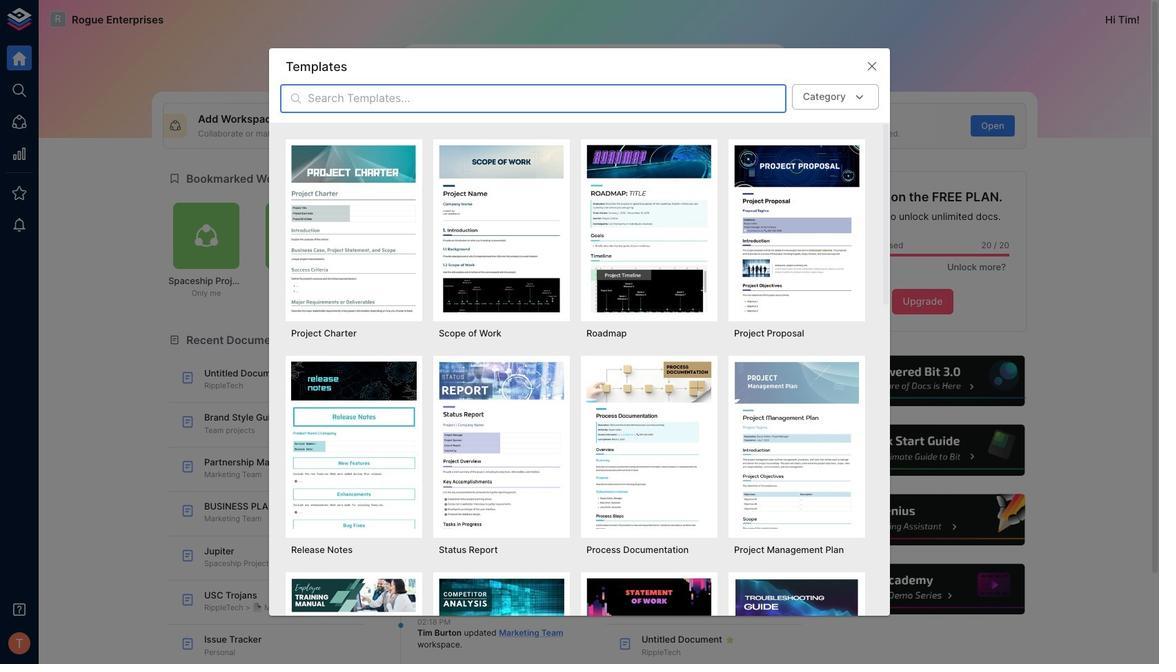Task type: describe. For each thing, give the bounding box(es) containing it.
2 help image from the top
[[819, 423, 1027, 478]]

project proposal image
[[734, 145, 860, 313]]

Search Templates... text field
[[308, 84, 787, 113]]

4 help image from the top
[[819, 563, 1027, 617]]

competitor research report image
[[439, 579, 565, 665]]

status report image
[[439, 362, 565, 529]]

statement of work image
[[587, 579, 712, 665]]

project charter image
[[291, 145, 417, 313]]

roadmap image
[[587, 145, 712, 313]]



Task type: locate. For each thing, give the bounding box(es) containing it.
release notes image
[[291, 362, 417, 529]]

dialog
[[269, 49, 890, 665]]

employee training manual image
[[291, 579, 417, 665]]

process documentation image
[[587, 362, 712, 529]]

3 help image from the top
[[819, 493, 1027, 548]]

troubleshooting guide image
[[734, 579, 860, 665]]

scope of work image
[[439, 145, 565, 313]]

project management plan image
[[734, 362, 860, 529]]

1 help image from the top
[[819, 354, 1027, 409]]

help image
[[819, 354, 1027, 409], [819, 423, 1027, 478], [819, 493, 1027, 548], [819, 563, 1027, 617]]



Task type: vqa. For each thing, say whether or not it's contained in the screenshot.
topmost Remove Favorite icon
no



